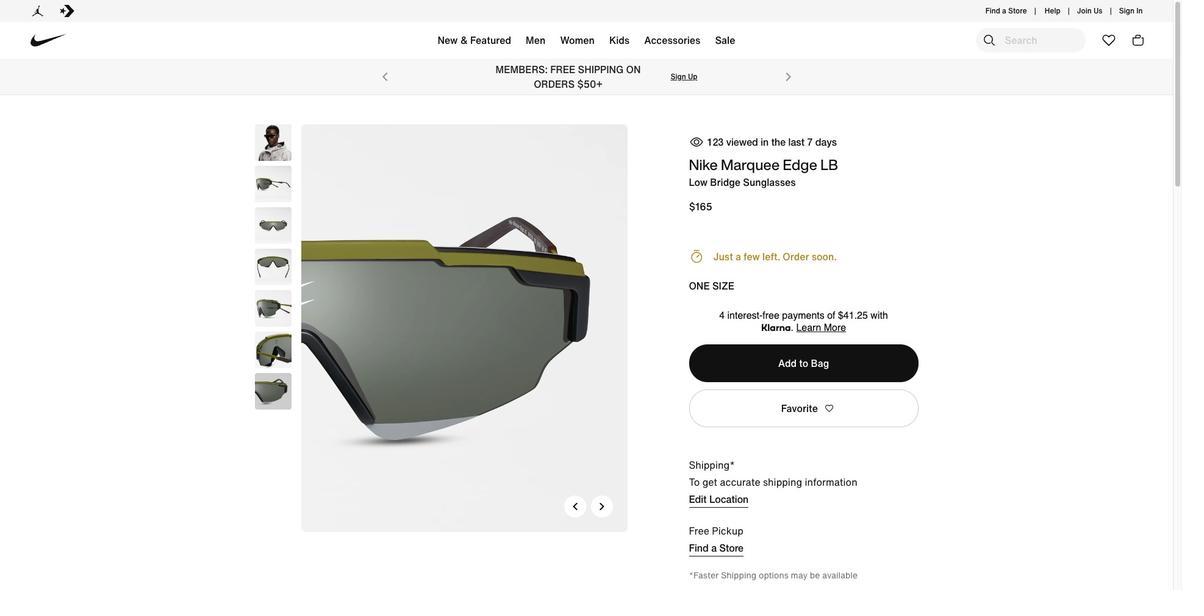 Task type: describe. For each thing, give the bounding box(es) containing it.
information
[[805, 475, 858, 490]]

menu bar containing new & featured
[[207, 24, 966, 61]]

| for help
[[1068, 5, 1070, 16]]

a for just
[[736, 249, 741, 264]]

favorites image
[[1102, 33, 1117, 48]]

interest-
[[728, 311, 763, 321]]

4 interest-free payments of $41.25 with klarna . learn more
[[720, 311, 888, 334]]

edge
[[783, 154, 818, 176]]

free inside members: free shipping on orders $50+
[[551, 62, 576, 77]]

kids
[[610, 33, 630, 48]]

&
[[461, 33, 468, 48]]

pickup
[[712, 524, 744, 539]]

order
[[783, 249, 810, 264]]

may
[[791, 569, 808, 582]]

with
[[871, 311, 888, 321]]

sign in
[[1120, 5, 1143, 16]]

to
[[800, 356, 809, 371]]

sign up link
[[671, 71, 698, 82]]

marquee
[[721, 154, 780, 176]]

options
[[759, 569, 789, 582]]

left.
[[763, 249, 781, 264]]

nike home page image
[[24, 17, 72, 65]]

*
[[689, 569, 694, 582]]

of
[[828, 311, 836, 321]]

a inside free pickup find a store
[[712, 542, 717, 554]]

shipping*
[[689, 458, 735, 473]]

orders
[[534, 77, 575, 92]]

find a store
[[986, 5, 1028, 16]]

join us
[[1078, 5, 1103, 16]]

lb
[[821, 154, 838, 176]]

sale link
[[708, 26, 743, 60]]

bridge
[[711, 175, 741, 190]]

sign up
[[671, 71, 698, 82]]

up
[[688, 71, 698, 82]]

new & featured link
[[431, 26, 519, 60]]

find inside free pickup find a store
[[689, 542, 709, 554]]

women link
[[553, 26, 602, 60]]

men
[[526, 33, 546, 48]]

add
[[779, 356, 797, 371]]

sign for sign up
[[671, 71, 686, 82]]

on
[[627, 62, 641, 77]]

to
[[689, 475, 700, 490]]

store inside free pickup find a store
[[720, 542, 744, 554]]

learn more button
[[797, 323, 847, 334]]

bag
[[811, 356, 830, 371]]

members: free shipping on orders $50+
[[496, 62, 641, 92]]

free pickup find a store
[[689, 524, 744, 554]]

sign for sign in
[[1120, 5, 1135, 16]]

.
[[791, 323, 794, 334]]

favorite
[[782, 401, 818, 416]]

join
[[1078, 5, 1092, 16]]

help
[[1045, 5, 1061, 16]]

faster
[[694, 569, 719, 582]]

sale
[[716, 33, 736, 48]]

new
[[438, 33, 458, 48]]

join us link
[[1078, 1, 1103, 21]]

0 vertical spatial find
[[986, 5, 1001, 16]]

| for join us
[[1110, 5, 1112, 16]]



Task type: locate. For each thing, give the bounding box(es) containing it.
few
[[744, 249, 760, 264]]

2 vertical spatial a
[[712, 542, 717, 554]]

featured
[[470, 33, 511, 48]]

shipping
[[763, 475, 803, 490]]

a
[[1003, 5, 1007, 16], [736, 249, 741, 264], [712, 542, 717, 554]]

available
[[823, 569, 858, 582]]

a up search products text box
[[1003, 5, 1007, 16]]

add to bag button
[[689, 345, 919, 383]]

jordan image
[[30, 4, 45, 18]]

klarna
[[761, 322, 791, 334]]

free inside free pickup find a store
[[689, 524, 710, 539]]

0 vertical spatial free
[[551, 62, 576, 77]]

shipping for faster
[[721, 569, 757, 582]]

find
[[986, 5, 1001, 16], [689, 542, 709, 554]]

store
[[1009, 5, 1028, 16], [720, 542, 744, 554]]

soon.
[[812, 249, 837, 264]]

1 vertical spatial a
[[736, 249, 741, 264]]

us
[[1094, 5, 1103, 16]]

0 horizontal spatial find
[[689, 542, 709, 554]]

1 vertical spatial store
[[720, 542, 744, 554]]

free
[[551, 62, 576, 77], [689, 524, 710, 539]]

one size
[[689, 279, 735, 293]]

store down pickup
[[720, 542, 744, 554]]

| left help in the right top of the page
[[1035, 5, 1037, 16]]

| right us
[[1110, 5, 1112, 16]]

free down the women link
[[551, 62, 576, 77]]

sign left in
[[1120, 5, 1135, 16]]

0 horizontal spatial store
[[720, 542, 744, 554]]

shipping right faster
[[721, 569, 757, 582]]

find up faster
[[689, 542, 709, 554]]

0 horizontal spatial free
[[551, 62, 576, 77]]

kids link
[[602, 26, 637, 60]]

a down pickup
[[712, 542, 717, 554]]

add to bag
[[779, 356, 830, 371]]

shipping inside members: free shipping on orders $50+
[[578, 62, 624, 77]]

1 horizontal spatial free
[[689, 524, 710, 539]]

find up open search modal icon
[[986, 5, 1001, 16]]

help link
[[1040, 3, 1066, 19]]

0 horizontal spatial a
[[712, 542, 717, 554]]

shipping left on on the top right of page
[[578, 62, 624, 77]]

1 horizontal spatial shipping
[[721, 569, 757, 582]]

store up search products text box
[[1009, 5, 1028, 16]]

favorite button
[[689, 390, 919, 428]]

2 horizontal spatial |
[[1110, 5, 1112, 16]]

shipping
[[578, 62, 624, 77], [721, 569, 757, 582]]

1 | from the left
[[1035, 5, 1037, 16]]

location
[[710, 494, 749, 505]]

nike
[[689, 154, 718, 176]]

learn
[[797, 323, 822, 334]]

| for find a store
[[1035, 5, 1037, 16]]

nike marquee edge lb low bridge sunglasses
[[689, 154, 838, 190]]

get
[[703, 475, 718, 490]]

find a store link
[[984, 1, 1030, 21]]

0 vertical spatial store
[[1009, 5, 1028, 16]]

accessories
[[645, 33, 701, 48]]

converse image
[[60, 4, 74, 18]]

1 horizontal spatial sign
[[1120, 5, 1135, 16]]

low
[[689, 175, 708, 190]]

shipping* to get accurate shipping information edit location
[[689, 458, 858, 505]]

accurate
[[720, 475, 761, 490]]

sign in button
[[1120, 1, 1143, 21]]

open search modal image
[[982, 33, 997, 48]]

payments
[[783, 311, 825, 321]]

new & featured
[[438, 33, 511, 48]]

sign left the 'up'
[[671, 71, 686, 82]]

sign
[[1120, 5, 1135, 16], [671, 71, 686, 82]]

1 vertical spatial sign
[[671, 71, 686, 82]]

free up find a store "button"
[[689, 524, 710, 539]]

find a store button
[[689, 541, 744, 557]]

$165
[[689, 199, 713, 214]]

1 horizontal spatial a
[[736, 249, 741, 264]]

men link
[[519, 26, 553, 60]]

3 | from the left
[[1110, 5, 1112, 16]]

0 horizontal spatial |
[[1035, 5, 1037, 16]]

sunglasses
[[743, 175, 796, 190]]

just
[[714, 249, 733, 264]]

0 vertical spatial a
[[1003, 5, 1007, 16]]

2 horizontal spatial a
[[1003, 5, 1007, 16]]

4
[[720, 311, 725, 321]]

sign inside button
[[1120, 5, 1135, 16]]

1 vertical spatial shipping
[[721, 569, 757, 582]]

menu bar
[[207, 24, 966, 61]]

0 horizontal spatial sign
[[671, 71, 686, 82]]

1 horizontal spatial find
[[986, 5, 1001, 16]]

previous image
[[572, 503, 579, 511]]

size
[[713, 279, 735, 293]]

1 vertical spatial free
[[689, 524, 710, 539]]

1 vertical spatial find
[[689, 542, 709, 554]]

0 horizontal spatial shipping
[[578, 62, 624, 77]]

accessories link
[[637, 26, 708, 60]]

| left 'join'
[[1068, 5, 1070, 16]]

free
[[763, 311, 780, 321]]

$41.25
[[838, 311, 868, 321]]

2 | from the left
[[1068, 5, 1070, 16]]

$50+
[[577, 77, 603, 92]]

in
[[1137, 5, 1143, 16]]

Search Products text field
[[976, 28, 1086, 52]]

edit location button
[[689, 492, 749, 508]]

a for find
[[1003, 5, 1007, 16]]

0 vertical spatial sign
[[1120, 5, 1135, 16]]

women
[[560, 33, 595, 48]]

|
[[1035, 5, 1037, 16], [1068, 5, 1070, 16], [1110, 5, 1112, 16]]

a left few
[[736, 249, 741, 264]]

store inside the find a store link
[[1009, 5, 1028, 16]]

1 horizontal spatial store
[[1009, 5, 1028, 16]]

1 horizontal spatial |
[[1068, 5, 1070, 16]]

next image
[[598, 503, 606, 511]]

just a few left. order soon.
[[714, 249, 837, 264]]

shipping for free
[[578, 62, 624, 77]]

nike marquee edge lb low bridge sunglasses image
[[255, 124, 291, 161], [301, 124, 628, 533], [255, 166, 291, 203], [255, 207, 291, 244], [255, 249, 291, 286], [255, 290, 291, 327], [255, 332, 291, 369], [255, 373, 291, 410]]

members:
[[496, 62, 548, 77]]

be
[[810, 569, 820, 582]]

edit
[[689, 494, 707, 505]]

0 vertical spatial shipping
[[578, 62, 624, 77]]

one
[[689, 279, 710, 293]]

* faster shipping options may be available
[[689, 569, 858, 582]]

more
[[824, 323, 847, 334]]



Task type: vqa. For each thing, say whether or not it's contained in the screenshot.
Eye Icon within Outfit bundle number 2 region
no



